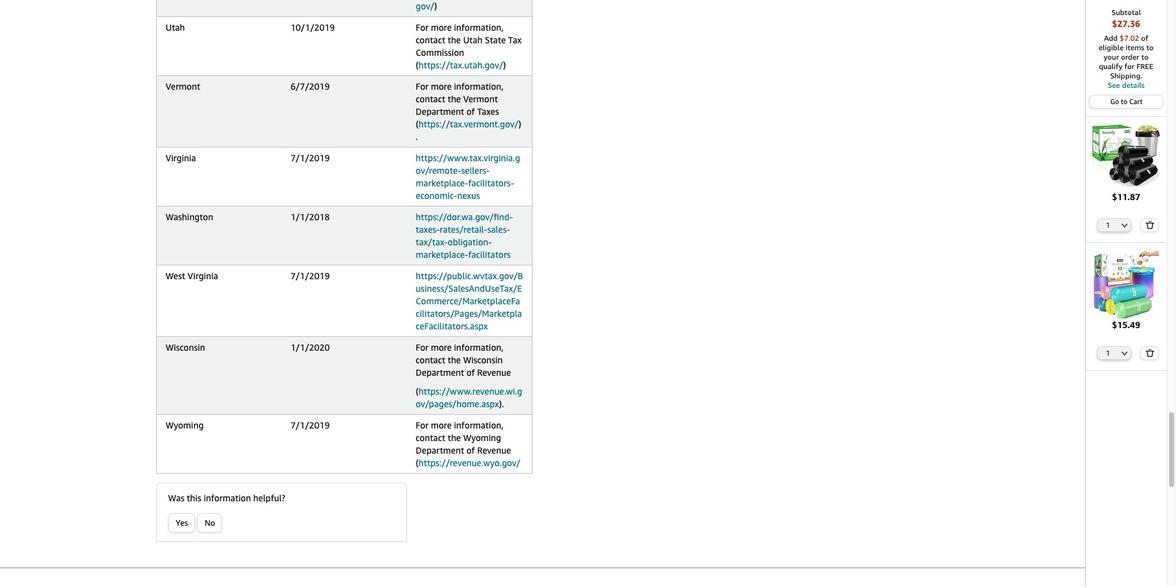 Task type: vqa. For each thing, say whether or not it's contained in the screenshot.
fourth as from the right
no



Task type: locate. For each thing, give the bounding box(es) containing it.
revenue inside the for more information, contact the wyoming department of revenue (
[[477, 445, 511, 456]]

to
[[1147, 43, 1154, 52], [1142, 52, 1149, 62], [1122, 97, 1128, 105]]

contact down the 'ov/pages/home.aspx'
[[416, 432, 446, 443]]

cart
[[1130, 97, 1143, 105]]

see details link
[[1093, 80, 1161, 90]]

of inside for more information, contact the wisconsin department of revenue
[[467, 367, 475, 378]]

0 vertical spatial 1
[[1107, 221, 1111, 229]]

0 vertical spatial vermont
[[166, 81, 200, 92]]

more inside for more information, contact the wisconsin department of revenue
[[431, 342, 452, 353]]

revenue for wyoming
[[477, 445, 511, 456]]

3 information, from the top
[[454, 342, 504, 353]]

more
[[431, 22, 452, 33], [431, 81, 452, 92], [431, 342, 452, 353], [431, 420, 452, 431]]

more for vermont
[[431, 81, 452, 92]]

2 vertical spatial 7/1/2019
[[291, 420, 330, 431]]

for down the 'ov/pages/home.aspx'
[[416, 420, 429, 431]]

1
[[1107, 221, 1111, 229], [1107, 349, 1111, 357]]

the
[[448, 35, 461, 45], [448, 94, 461, 104], [448, 355, 461, 365], [448, 432, 461, 443]]

2 the from the top
[[448, 94, 461, 104]]

1 vertical spatial wyoming
[[463, 432, 501, 443]]

3 the from the top
[[448, 355, 461, 365]]

revenue up https://www.revenue.wi.g
[[477, 367, 511, 378]]

the inside for more information, contact the vermont department of taxes (
[[448, 94, 461, 104]]

shipping.
[[1111, 71, 1143, 80]]

to right items
[[1147, 43, 1154, 52]]

for
[[416, 22, 429, 33], [416, 81, 429, 92], [416, 342, 429, 353], [416, 420, 429, 431]]

information, down cefacilitators.aspx
[[454, 342, 504, 353]]

0 horizontal spatial )
[[435, 1, 437, 11]]

rates/retail-
[[440, 224, 488, 235]]

information, for wyoming
[[454, 420, 504, 431]]

https://dor.wa.gov/find- taxes-rates/retail-sales- tax/tax-obligation- marketplace-facilitators link
[[416, 212, 513, 260]]

contact inside the for more information, contact the wyoming department of revenue (
[[416, 432, 446, 443]]

1 horizontal spatial wisconsin
[[463, 355, 503, 365]]

of
[[1142, 33, 1149, 43], [467, 106, 475, 117], [467, 367, 475, 378], [467, 445, 475, 456]]

ov/pages/home.aspx
[[416, 399, 499, 409]]

$11.87
[[1113, 191, 1141, 202]]

3 7/1/2019 from the top
[[291, 420, 330, 431]]

1 vertical spatial vermont
[[463, 94, 498, 104]]

delete image
[[1146, 349, 1155, 357]]

delete image
[[1146, 221, 1155, 229]]

https://www.revenue.wi.g ov/pages/home.aspx link
[[416, 386, 523, 409]]

taxes-
[[416, 224, 440, 235]]

marketplace- inside the 'https://www.tax.virginia.g ov/remote-sellers- marketplace-facilitators- economic-nexus'
[[416, 178, 469, 188]]

revenue for wisconsin
[[477, 367, 511, 378]]

of eligible items to your order to qualify for free shipping.
[[1100, 33, 1154, 80]]

1 vertical spatial 7/1/2019
[[291, 271, 330, 281]]

1 vertical spatial utah
[[463, 35, 483, 45]]

1 7/1/2019 from the top
[[291, 153, 330, 163]]

revenue up https://revenue.wyo.gov/
[[477, 445, 511, 456]]

) up https://www.tax.virginia.g
[[519, 119, 522, 129]]

) inside the ) .
[[519, 119, 522, 129]]

dropdown image
[[1122, 223, 1129, 228]]

0 horizontal spatial wyoming
[[166, 420, 204, 431]]

1 vertical spatial department
[[416, 367, 465, 378]]

virginia
[[166, 153, 196, 163], [188, 271, 218, 281]]

wyoming
[[166, 420, 204, 431], [463, 432, 501, 443]]

1 revenue from the top
[[477, 367, 511, 378]]

virginia right west
[[188, 271, 218, 281]]

1 vertical spatial )
[[504, 60, 506, 70]]

more for wisconsin
[[431, 342, 452, 353]]

1/1/2018
[[291, 212, 330, 222]]

0 vertical spatial department
[[416, 106, 465, 117]]

1 ( from the top
[[416, 60, 419, 70]]

of up "https://revenue.wyo.gov/" "link"
[[467, 445, 475, 456]]

2 7/1/2019 from the top
[[291, 271, 330, 281]]

department inside for more information, contact the vermont department of taxes (
[[416, 106, 465, 117]]

west
[[166, 271, 185, 281]]

1 1 from the top
[[1107, 221, 1111, 229]]

of up https://tax.vermont.gov/ 'link' in the top left of the page
[[467, 106, 475, 117]]

( inside the for more information, contact the wyoming department of revenue (
[[416, 458, 419, 468]]

)
[[435, 1, 437, 11], [504, 60, 506, 70], [519, 119, 522, 129]]

for down cefacilitators.aspx
[[416, 342, 429, 353]]

1 more from the top
[[431, 22, 452, 33]]

4 information, from the top
[[454, 420, 504, 431]]

to right the go on the right top of the page
[[1122, 97, 1128, 105]]

2 department from the top
[[416, 367, 465, 378]]

add
[[1105, 33, 1118, 43]]

the up commission
[[448, 35, 461, 45]]

more up commission
[[431, 22, 452, 33]]

department inside the for more information, contact the wyoming department of revenue (
[[416, 445, 465, 456]]

information
[[204, 493, 251, 503]]

https://tax.utah.gov/ link
[[419, 60, 504, 70]]

2 ( from the top
[[416, 119, 419, 129]]

of inside for more information, contact the vermont department of taxes (
[[467, 106, 475, 117]]

revenue inside for more information, contact the wisconsin department of revenue
[[477, 367, 511, 378]]

state
[[485, 35, 506, 45]]

1 left dropdown icon
[[1107, 349, 1111, 357]]

).
[[499, 399, 504, 409]]

4 more from the top
[[431, 420, 452, 431]]

more down cefacilitators.aspx
[[431, 342, 452, 353]]

4 ( from the top
[[416, 458, 419, 468]]

more inside the for more information, contact the utah state tax commission (
[[431, 22, 452, 33]]

contact inside for more information, contact the vermont department of taxes (
[[416, 94, 446, 104]]

1 the from the top
[[448, 35, 461, 45]]

1 vertical spatial 1
[[1107, 349, 1111, 357]]

2 vertical spatial department
[[416, 445, 465, 456]]

information, for utah
[[454, 22, 504, 33]]

2 information, from the top
[[454, 81, 504, 92]]

wisconsin
[[166, 342, 205, 353], [463, 355, 503, 365]]

was
[[168, 493, 185, 503]]

1 horizontal spatial vermont
[[463, 94, 498, 104]]

ov/remote-
[[416, 165, 461, 176]]

items
[[1126, 43, 1145, 52]]

4 contact from the top
[[416, 432, 446, 443]]

the up "https://revenue.wyo.gov/" "link"
[[448, 432, 461, 443]]

0 vertical spatial revenue
[[477, 367, 511, 378]]

contact for for more information, contact the utah state tax commission (
[[416, 35, 446, 45]]

information, for wisconsin
[[454, 342, 504, 353]]

1 contact from the top
[[416, 35, 446, 45]]

marketplace- down tax/tax-
[[416, 249, 469, 260]]

department inside for more information, contact the wisconsin department of revenue
[[416, 367, 465, 378]]

https://www.tax.virginia.g ov/remote-sellers- marketplace-facilitators- economic-nexus
[[416, 153, 521, 201]]

https://tax.vermont.gov/
[[419, 119, 519, 129]]

department up https://tax.vermont.gov/ 'link' in the top left of the page
[[416, 106, 465, 117]]

3 ( from the top
[[416, 386, 419, 397]]

information, inside the for more information, contact the utah state tax commission (
[[454, 22, 504, 33]]

utah
[[166, 22, 185, 33], [463, 35, 483, 45]]

2 1 from the top
[[1107, 349, 1111, 357]]

for up commission
[[416, 22, 429, 33]]

department up https://www.revenue.wi.g
[[416, 367, 465, 378]]

https://public.wvtax.gov/b
[[416, 271, 523, 281]]

more for wyoming
[[431, 420, 452, 431]]

1 vertical spatial wisconsin
[[463, 355, 503, 365]]

2 horizontal spatial )
[[519, 119, 522, 129]]

3 more from the top
[[431, 342, 452, 353]]

2 more from the top
[[431, 81, 452, 92]]

1 department from the top
[[416, 106, 465, 117]]

3 department from the top
[[416, 445, 465, 456]]

2 revenue from the top
[[477, 445, 511, 456]]

(
[[416, 60, 419, 70], [416, 119, 419, 129], [416, 386, 419, 397], [416, 458, 419, 468]]

the for wisconsin
[[448, 355, 461, 365]]

$27.36
[[1113, 18, 1141, 29]]

more down https://tax.utah.gov/ link
[[431, 81, 452, 92]]

( https://www.revenue.wi.g ov/pages/home.aspx
[[416, 386, 523, 409]]

https://revenue.wyo.gov/
[[419, 458, 521, 468]]

contact down cefacilitators.aspx
[[416, 355, 446, 365]]

qualify
[[1100, 62, 1123, 71]]

information, down ( https://www.revenue.wi.g ov/pages/home.aspx
[[454, 420, 504, 431]]

more down the 'ov/pages/home.aspx'
[[431, 420, 452, 431]]

for more information, contact the wyoming department of revenue (
[[416, 420, 511, 468]]

1 vertical spatial revenue
[[477, 445, 511, 456]]

1 horizontal spatial utah
[[463, 35, 483, 45]]

1 vertical spatial marketplace-
[[416, 249, 469, 260]]

) .
[[416, 119, 522, 142]]

to inside "go to cart" link
[[1122, 97, 1128, 105]]

more for utah
[[431, 22, 452, 33]]

the down cefacilitators.aspx
[[448, 355, 461, 365]]

vermont
[[166, 81, 200, 92], [463, 94, 498, 104]]

( inside for more information, contact the vermont department of taxes (
[[416, 119, 419, 129]]

the for vermont
[[448, 94, 461, 104]]

https://www.tax.virginia.g ov/remote-sellers- marketplace-facilitators- economic-nexus link
[[416, 153, 521, 201]]

virginia up washington
[[166, 153, 196, 163]]

0 vertical spatial utah
[[166, 22, 185, 33]]

the up https://tax.vermont.gov/ 'link' in the top left of the page
[[448, 94, 461, 104]]

0 horizontal spatial utah
[[166, 22, 185, 33]]

marketplace- down ov/remote- at the top of the page
[[416, 178, 469, 188]]

4 the from the top
[[448, 432, 461, 443]]

1 vertical spatial virginia
[[188, 271, 218, 281]]

utah inside the for more information, contact the utah state tax commission (
[[463, 35, 483, 45]]

1 horizontal spatial wyoming
[[463, 432, 501, 443]]

add $7.02
[[1105, 33, 1142, 43]]

information,
[[454, 22, 504, 33], [454, 81, 504, 92], [454, 342, 504, 353], [454, 420, 504, 431]]

information, inside for more information, contact the wisconsin department of revenue
[[454, 342, 504, 353]]

information, up taxes
[[454, 81, 504, 92]]

( inside the for more information, contact the utah state tax commission (
[[416, 60, 419, 70]]

marketplace-
[[416, 178, 469, 188], [416, 249, 469, 260]]

information, up state
[[454, 22, 504, 33]]

1.2 gallon/330pcs strong trash bags colorful clear garbage bags by teivio, bathroom trash can bin liners, small plastic bags for home office kitchen, multicolor image
[[1093, 250, 1161, 319]]

) up commission
[[435, 1, 437, 11]]

yes
[[176, 518, 188, 528]]

obligation-
[[448, 237, 492, 247]]

2 contact from the top
[[416, 94, 446, 104]]

more inside for more information, contact the vermont department of taxes (
[[431, 81, 452, 92]]

tax
[[508, 35, 522, 45]]

1 information, from the top
[[454, 22, 504, 33]]

1/1/2020
[[291, 342, 330, 353]]

contact up commission
[[416, 35, 446, 45]]

for down commission
[[416, 81, 429, 92]]

no
[[205, 518, 215, 528]]

hommaly 1.2 gallon 240 pcs small black trash bags, strong garbage bags, bathroom trash can bin liners unscented, mini plastic bags for office, waste basket liner, fit 3,4.5,6 liters, 0.5,0.8,1,1.2 gal image
[[1093, 122, 1161, 191]]

information, inside the for more information, contact the wyoming department of revenue (
[[454, 420, 504, 431]]

https://revenue.wyo.gov/ link
[[419, 458, 521, 468]]

0 vertical spatial marketplace-
[[416, 178, 469, 188]]

of for for more information, contact the vermont department of taxes (
[[467, 106, 475, 117]]

3 contact from the top
[[416, 355, 446, 365]]

contact inside the for more information, contact the utah state tax commission (
[[416, 35, 446, 45]]

1 for from the top
[[416, 22, 429, 33]]

of for for more information, contact the wyoming department of revenue (
[[467, 445, 475, 456]]

the for utah
[[448, 35, 461, 45]]

contact inside for more information, contact the wisconsin department of revenue
[[416, 355, 446, 365]]

the inside for more information, contact the wisconsin department of revenue
[[448, 355, 461, 365]]

0 vertical spatial )
[[435, 1, 437, 11]]

.
[[416, 131, 418, 142]]

0 vertical spatial wisconsin
[[166, 342, 205, 353]]

for inside for more information, contact the wisconsin department of revenue
[[416, 342, 429, 353]]

4 for from the top
[[416, 420, 429, 431]]

$15.49
[[1113, 320, 1141, 330]]

0 horizontal spatial wisconsin
[[166, 342, 205, 353]]

https://tax.utah.gov/
[[419, 60, 504, 70]]

department up "https://revenue.wyo.gov/" "link"
[[416, 445, 465, 456]]

facilitators-
[[469, 178, 514, 188]]

( for for more information, contact the vermont department of taxes (
[[416, 119, 419, 129]]

tax/tax-
[[416, 237, 448, 247]]

contact up . at the left top of the page
[[416, 94, 446, 104]]

of inside of eligible items to your order to qualify for free shipping.
[[1142, 33, 1149, 43]]

sellers-
[[461, 165, 490, 176]]

the inside the for more information, contact the wyoming department of revenue (
[[448, 432, 461, 443]]

information, for vermont
[[454, 81, 504, 92]]

0 horizontal spatial vermont
[[166, 81, 200, 92]]

( for for more information, contact the utah state tax commission (
[[416, 60, 419, 70]]

contact
[[416, 35, 446, 45], [416, 94, 446, 104], [416, 355, 446, 365], [416, 432, 446, 443]]

of right $7.02
[[1142, 33, 1149, 43]]

for inside for more information, contact the vermont department of taxes (
[[416, 81, 429, 92]]

$7.02
[[1120, 33, 1140, 43]]

of up https://www.revenue.wi.g
[[467, 367, 475, 378]]

for
[[1125, 62, 1135, 71]]

of inside the for more information, contact the wyoming department of revenue (
[[467, 445, 475, 456]]

of for for more information, contact the wisconsin department of revenue
[[467, 367, 475, 378]]

the inside the for more information, contact the utah state tax commission (
[[448, 35, 461, 45]]

None submit
[[1142, 219, 1159, 231], [1142, 347, 1159, 360], [1142, 219, 1159, 231], [1142, 347, 1159, 360]]

0 vertical spatial 7/1/2019
[[291, 153, 330, 163]]

department
[[416, 106, 465, 117], [416, 367, 465, 378], [416, 445, 465, 456]]

information, inside for more information, contact the vermont department of taxes (
[[454, 81, 504, 92]]

for inside the for more information, contact the wyoming department of revenue (
[[416, 420, 429, 431]]

for inside the for more information, contact the utah state tax commission (
[[416, 22, 429, 33]]

more inside the for more information, contact the wyoming department of revenue (
[[431, 420, 452, 431]]

see
[[1109, 80, 1121, 90]]

1 left dropdown image
[[1107, 221, 1111, 229]]

1 horizontal spatial )
[[504, 60, 506, 70]]

3 for from the top
[[416, 342, 429, 353]]

2 marketplace- from the top
[[416, 249, 469, 260]]

2 vertical spatial )
[[519, 119, 522, 129]]

2 for from the top
[[416, 81, 429, 92]]

) down state
[[504, 60, 506, 70]]

subtotal
[[1112, 8, 1142, 17]]

1 marketplace- from the top
[[416, 178, 469, 188]]

department for vermont
[[416, 106, 465, 117]]



Task type: describe. For each thing, give the bounding box(es) containing it.
https://www.tax.virginia.g
[[416, 153, 521, 163]]

eligible
[[1100, 43, 1124, 52]]

cilitators/pages/marketpla
[[416, 308, 522, 319]]

for for for more information, contact the utah state tax commission (
[[416, 22, 429, 33]]

https://www.revenue.wi.g
[[419, 386, 523, 397]]

wyoming inside the for more information, contact the wyoming department of revenue (
[[463, 432, 501, 443]]

7/1/2019 for https://public.wvtax.gov/b
[[291, 271, 330, 281]]

) for )
[[435, 1, 437, 11]]

contact for for more information, contact the vermont department of taxes (
[[416, 94, 446, 104]]

department for wisconsin
[[416, 367, 465, 378]]

for more information, contact the utah state tax commission (
[[416, 22, 522, 70]]

cefacilitators.aspx
[[416, 321, 488, 331]]

details
[[1123, 80, 1145, 90]]

for more information, contact the wisconsin department of revenue
[[416, 342, 511, 378]]

department for wyoming
[[416, 445, 465, 456]]

for for for more information, contact the vermont department of taxes (
[[416, 81, 429, 92]]

the for wyoming
[[448, 432, 461, 443]]

marketplace- inside https://dor.wa.gov/find- taxes-rates/retail-sales- tax/tax-obligation- marketplace-facilitators
[[416, 249, 469, 260]]

subtotal $27.36
[[1112, 8, 1142, 29]]

economic-
[[416, 190, 458, 201]]

) for ) .
[[519, 119, 522, 129]]

https://dor.wa.gov/find-
[[416, 212, 513, 222]]

https://tax.utah.gov/ )
[[419, 60, 506, 70]]

sales-
[[488, 224, 510, 235]]

was this information helpful?
[[168, 493, 286, 503]]

nexus
[[458, 190, 480, 201]]

https://dor.wa.gov/find- taxes-rates/retail-sales- tax/tax-obligation- marketplace-facilitators
[[416, 212, 513, 260]]

for more information, contact the vermont department of taxes (
[[416, 81, 504, 129]]

0 vertical spatial virginia
[[166, 153, 196, 163]]

west virginia
[[166, 271, 218, 281]]

order
[[1122, 52, 1140, 62]]

dropdown image
[[1122, 351, 1129, 356]]

contact for for more information, contact the wisconsin department of revenue
[[416, 355, 446, 365]]

( inside ( https://www.revenue.wi.g ov/pages/home.aspx
[[416, 386, 419, 397]]

commerce/marketplacefa
[[416, 296, 520, 306]]

contact for for more information, contact the wyoming department of revenue (
[[416, 432, 446, 443]]

Yes submit
[[169, 514, 194, 532]]

7/1/2019 for https://www.tax.virginia.g
[[291, 153, 330, 163]]

vermont inside for more information, contact the vermont department of taxes (
[[463, 94, 498, 104]]

1 for $15.49
[[1107, 349, 1111, 357]]

commission
[[416, 47, 464, 58]]

usiness/salesandusetax/e
[[416, 283, 522, 294]]

taxes
[[477, 106, 499, 117]]

wisconsin inside for more information, contact the wisconsin department of revenue
[[463, 355, 503, 365]]

washington
[[166, 212, 213, 222]]

helpful?
[[253, 493, 286, 503]]

go to cart
[[1111, 97, 1143, 105]]

go
[[1111, 97, 1120, 105]]

your
[[1105, 52, 1120, 62]]

https://public.wvtax.gov/b usiness/salesandusetax/e commerce/marketplacefa cilitators/pages/marketpla cefacilitators.aspx
[[416, 271, 523, 331]]

10/1/2019
[[291, 22, 335, 33]]

6/7/2019
[[291, 81, 330, 92]]

No submit
[[198, 514, 222, 532]]

go to cart link
[[1090, 95, 1164, 108]]

for for for more information, contact the wyoming department of revenue (
[[416, 420, 429, 431]]

( for for more information, contact the wyoming department of revenue (
[[416, 458, 419, 468]]

https://tax.vermont.gov/ link
[[419, 119, 519, 129]]

facilitators
[[469, 249, 511, 260]]

this
[[187, 493, 201, 503]]

https://public.wvtax.gov/b usiness/salesandusetax/e commerce/marketplacefa cilitators/pages/marketpla cefacilitators.aspx link
[[416, 271, 523, 331]]

to right order
[[1142, 52, 1149, 62]]

1 for $11.87
[[1107, 221, 1111, 229]]

free
[[1137, 62, 1154, 71]]

0 vertical spatial wyoming
[[166, 420, 204, 431]]

for for for more information, contact the wisconsin department of revenue
[[416, 342, 429, 353]]

see details
[[1109, 80, 1145, 90]]



